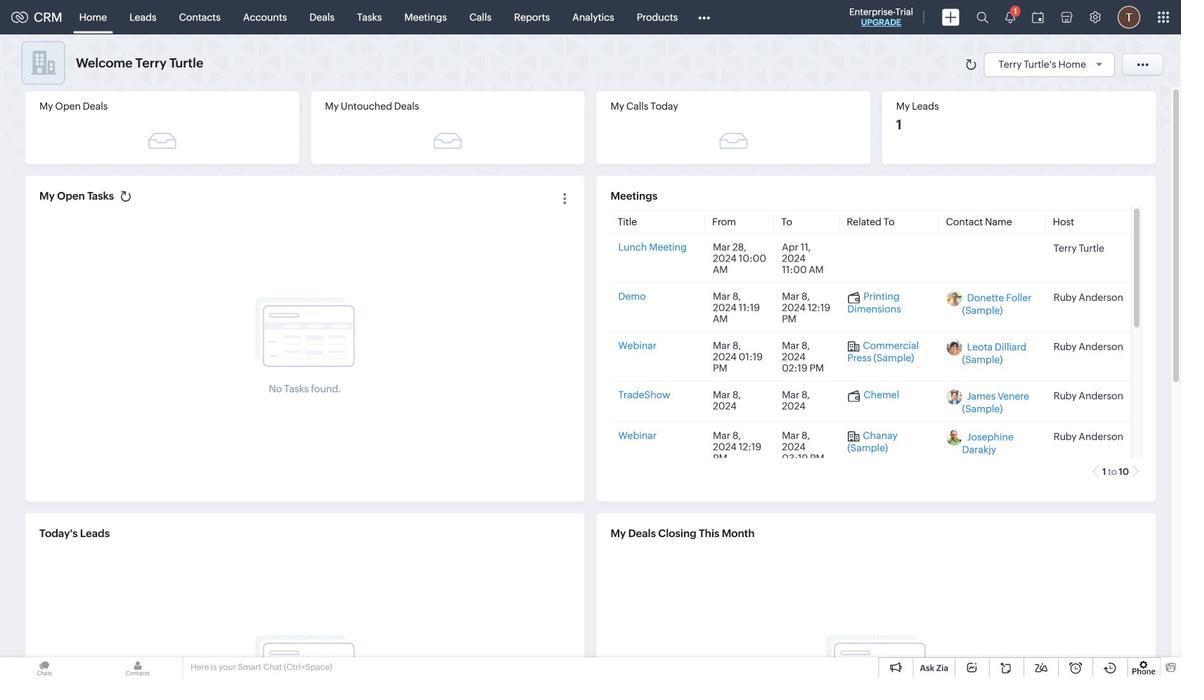 Task type: locate. For each thing, give the bounding box(es) containing it.
chats image
[[0, 657, 89, 677]]

create menu image
[[942, 9, 960, 26]]

profile image
[[1118, 6, 1141, 28]]

create menu element
[[934, 0, 968, 34]]

signals element
[[997, 0, 1024, 34]]

profile element
[[1110, 0, 1149, 34]]



Task type: describe. For each thing, give the bounding box(es) containing it.
Other Modules field
[[689, 6, 720, 28]]

calendar image
[[1032, 12, 1044, 23]]

logo image
[[11, 12, 28, 23]]

search element
[[968, 0, 997, 34]]

search image
[[977, 11, 989, 23]]

contacts image
[[94, 657, 182, 677]]



Task type: vqa. For each thing, say whether or not it's contained in the screenshot.
Search Element
yes



